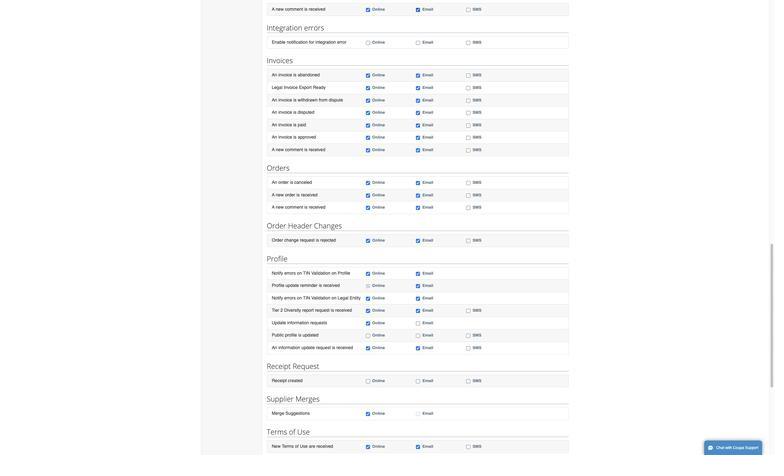 Task type: vqa. For each thing, say whether or not it's contained in the screenshot.
No
no



Task type: locate. For each thing, give the bounding box(es) containing it.
on up notify errors on tin validation on legal entity
[[332, 271, 337, 276]]

1 new from the top
[[276, 7, 284, 12]]

validation for profile
[[311, 271, 331, 276]]

invoice for disputed
[[279, 110, 292, 115]]

request down order header changes
[[300, 238, 315, 243]]

comment
[[285, 7, 303, 12], [285, 147, 303, 152], [285, 205, 303, 210]]

new up "integration"
[[276, 7, 284, 12]]

errors
[[304, 23, 324, 33], [284, 271, 296, 276], [284, 296, 296, 301]]

comment up integration errors
[[285, 7, 303, 12]]

invoice
[[284, 85, 298, 90]]

13 email from the top
[[423, 238, 434, 243]]

new
[[272, 444, 281, 449]]

2 a from the top
[[272, 147, 275, 152]]

notify for notify errors on tin validation on profile
[[272, 271, 283, 276]]

4 invoice from the top
[[279, 122, 292, 127]]

1 vertical spatial errors
[[284, 271, 296, 276]]

12 sms from the top
[[473, 205, 482, 210]]

1 notify from the top
[[272, 271, 283, 276]]

profile for profile update reminder is received
[[272, 283, 284, 288]]

new
[[276, 7, 284, 12], [276, 147, 284, 152], [276, 192, 284, 197], [276, 205, 284, 210]]

0 vertical spatial legal
[[272, 85, 283, 90]]

1 invoice from the top
[[279, 72, 292, 77]]

0 vertical spatial validation
[[311, 271, 331, 276]]

6 email from the top
[[423, 110, 434, 115]]

for
[[309, 40, 314, 45]]

new down "a new order is received"
[[276, 205, 284, 210]]

terms up new on the left bottom
[[267, 427, 287, 437]]

order
[[267, 221, 286, 231], [272, 238, 283, 243]]

0 horizontal spatial legal
[[272, 85, 283, 90]]

15 online from the top
[[372, 283, 385, 288]]

abandoned
[[298, 72, 320, 77]]

request
[[300, 238, 315, 243], [315, 308, 330, 313], [316, 345, 331, 350]]

order up change
[[267, 221, 286, 231]]

0 vertical spatial tin
[[303, 271, 310, 276]]

notify up profile update reminder is received
[[272, 271, 283, 276]]

0 vertical spatial of
[[289, 427, 296, 437]]

disputed
[[298, 110, 315, 115]]

None checkbox
[[416, 8, 420, 12], [366, 41, 370, 45], [366, 74, 370, 78], [366, 99, 370, 103], [416, 99, 420, 103], [467, 99, 471, 103], [366, 111, 370, 115], [416, 123, 420, 128], [366, 136, 370, 140], [416, 136, 420, 140], [366, 181, 370, 185], [416, 181, 420, 185], [467, 181, 471, 185], [366, 206, 370, 210], [366, 239, 370, 243], [416, 239, 420, 243], [467, 239, 471, 243], [416, 297, 420, 301], [366, 334, 370, 338], [467, 334, 471, 338], [366, 347, 370, 351], [467, 347, 471, 351], [416, 380, 420, 384], [467, 380, 471, 384], [416, 412, 420, 416], [366, 445, 370, 449], [416, 445, 420, 449], [416, 8, 420, 12], [366, 41, 370, 45], [366, 74, 370, 78], [366, 99, 370, 103], [416, 99, 420, 103], [467, 99, 471, 103], [366, 111, 370, 115], [416, 123, 420, 128], [366, 136, 370, 140], [416, 136, 420, 140], [366, 181, 370, 185], [416, 181, 420, 185], [467, 181, 471, 185], [366, 206, 370, 210], [366, 239, 370, 243], [416, 239, 420, 243], [467, 239, 471, 243], [416, 297, 420, 301], [366, 334, 370, 338], [467, 334, 471, 338], [366, 347, 370, 351], [467, 347, 471, 351], [416, 380, 420, 384], [467, 380, 471, 384], [416, 412, 420, 416], [366, 445, 370, 449], [416, 445, 420, 449]]

new up orders
[[276, 147, 284, 152]]

validation
[[311, 271, 331, 276], [311, 296, 331, 301]]

18 sms from the top
[[473, 444, 482, 449]]

1 vertical spatial request
[[315, 308, 330, 313]]

updated
[[303, 333, 319, 338]]

chat with coupa support button
[[705, 441, 763, 455]]

7 sms from the top
[[473, 123, 482, 127]]

invoice down an invoice is paid
[[279, 135, 292, 140]]

0 vertical spatial order
[[279, 180, 289, 185]]

11 email from the top
[[423, 193, 434, 197]]

an down invoices
[[272, 72, 277, 77]]

validation up tier 2 diversity report request is received
[[311, 296, 331, 301]]

is
[[304, 7, 308, 12], [293, 72, 297, 77], [293, 97, 297, 102], [293, 110, 297, 115], [293, 122, 297, 127], [293, 135, 297, 140], [304, 147, 308, 152], [290, 180, 293, 185], [297, 192, 300, 197], [304, 205, 308, 210], [316, 238, 319, 243], [319, 283, 322, 288], [331, 308, 334, 313], [298, 333, 302, 338], [332, 345, 335, 350]]

2 validation from the top
[[311, 296, 331, 301]]

entity
[[350, 296, 361, 301]]

an up an invoice is disputed
[[272, 97, 277, 102]]

legal invoice export ready
[[272, 85, 326, 90]]

2 an from the top
[[272, 97, 277, 102]]

1 vertical spatial update
[[302, 345, 315, 350]]

notify for notify errors on tin validation on legal entity
[[272, 296, 283, 301]]

canceled
[[294, 180, 312, 185]]

online
[[372, 7, 385, 12], [372, 40, 385, 45], [372, 73, 385, 77], [372, 85, 385, 90], [372, 98, 385, 102], [372, 110, 385, 115], [372, 123, 385, 127], [372, 135, 385, 140], [372, 147, 385, 152], [372, 180, 385, 185], [372, 193, 385, 197], [372, 205, 385, 210], [372, 238, 385, 243], [372, 271, 385, 276], [372, 283, 385, 288], [372, 296, 385, 301], [372, 308, 385, 313], [372, 321, 385, 325], [372, 333, 385, 338], [372, 346, 385, 350], [372, 379, 385, 383], [372, 411, 385, 416], [372, 444, 385, 449]]

an
[[272, 72, 277, 77], [272, 97, 277, 102], [272, 110, 277, 115], [272, 122, 277, 127], [272, 135, 277, 140], [272, 180, 277, 185], [272, 345, 277, 350]]

an down orders
[[272, 180, 277, 185]]

1 vertical spatial notify
[[272, 296, 283, 301]]

integration
[[315, 40, 336, 45]]

information down profile
[[279, 345, 300, 350]]

notify up tier
[[272, 296, 283, 301]]

0 vertical spatial update
[[286, 283, 299, 288]]

1 vertical spatial profile
[[338, 271, 350, 276]]

an invoice is withdrawn from dispute
[[272, 97, 343, 102]]

0 vertical spatial errors
[[304, 23, 324, 33]]

a new comment is received down "a new order is received"
[[272, 205, 326, 210]]

1 vertical spatial information
[[279, 345, 300, 350]]

4 a from the top
[[272, 205, 275, 210]]

invoice down invoice
[[279, 97, 292, 102]]

an invoice is paid
[[272, 122, 306, 127]]

tin
[[303, 271, 310, 276], [303, 296, 310, 301]]

public
[[272, 333, 284, 338]]

tin up profile update reminder is received
[[303, 271, 310, 276]]

a new comment is received down an invoice is approved
[[272, 147, 326, 152]]

profile down change
[[267, 254, 288, 264]]

coupa
[[733, 446, 745, 450]]

1 validation from the top
[[311, 271, 331, 276]]

change
[[284, 238, 299, 243]]

tin for legal
[[303, 296, 310, 301]]

use left are
[[300, 444, 308, 449]]

4 new from the top
[[276, 205, 284, 210]]

order
[[279, 180, 289, 185], [285, 192, 295, 197]]

notify errors on tin validation on legal entity
[[272, 296, 361, 301]]

3 an from the top
[[272, 110, 277, 115]]

21 email from the top
[[423, 379, 434, 383]]

are
[[309, 444, 315, 449]]

invoice
[[279, 72, 292, 77], [279, 97, 292, 102], [279, 110, 292, 115], [279, 122, 292, 127], [279, 135, 292, 140]]

receipt request
[[267, 361, 319, 371]]

0 vertical spatial comment
[[285, 7, 303, 12]]

requests
[[310, 320, 327, 325]]

invoice down an invoice is disputed
[[279, 122, 292, 127]]

16 sms from the top
[[473, 346, 482, 350]]

support
[[746, 446, 759, 450]]

receipt
[[267, 361, 291, 371], [272, 378, 287, 383]]

10 online from the top
[[372, 180, 385, 185]]

order for order header changes
[[267, 221, 286, 231]]

new down the an order is canceled
[[276, 192, 284, 197]]

with
[[726, 446, 732, 450]]

update down the updated
[[302, 345, 315, 350]]

errors up profile update reminder is received
[[284, 271, 296, 276]]

5 an from the top
[[272, 135, 277, 140]]

errors up for
[[304, 23, 324, 33]]

8 online from the top
[[372, 135, 385, 140]]

errors for integration errors
[[304, 23, 324, 33]]

an order is canceled
[[272, 180, 312, 185]]

an for an information update request is received
[[272, 345, 277, 350]]

1 vertical spatial validation
[[311, 296, 331, 301]]

0 vertical spatial a new comment is received
[[272, 7, 326, 12]]

enable notification for integration error
[[272, 40, 347, 45]]

received
[[309, 7, 326, 12], [309, 147, 326, 152], [301, 192, 318, 197], [309, 205, 326, 210], [323, 283, 340, 288], [335, 308, 352, 313], [337, 345, 353, 350], [317, 444, 333, 449]]

of left are
[[295, 444, 299, 449]]

new terms of use are received
[[272, 444, 333, 449]]

2 vertical spatial errors
[[284, 296, 296, 301]]

5 email from the top
[[423, 98, 434, 102]]

tin down profile update reminder is received
[[303, 296, 310, 301]]

7 online from the top
[[372, 123, 385, 127]]

legal left invoice
[[272, 85, 283, 90]]

ready
[[313, 85, 326, 90]]

19 email from the top
[[423, 333, 434, 338]]

12 online from the top
[[372, 205, 385, 210]]

22 online from the top
[[372, 411, 385, 416]]

14 email from the top
[[423, 271, 434, 276]]

5 online from the top
[[372, 98, 385, 102]]

created
[[288, 378, 303, 383]]

4 an from the top
[[272, 122, 277, 127]]

merge
[[272, 411, 284, 416]]

use up new terms of use are received
[[297, 427, 310, 437]]

an down public at the bottom left of page
[[272, 345, 277, 350]]

0 vertical spatial use
[[297, 427, 310, 437]]

approved
[[298, 135, 316, 140]]

header
[[288, 221, 312, 231]]

an up an invoice is paid
[[272, 110, 277, 115]]

2 tin from the top
[[303, 296, 310, 301]]

1 vertical spatial use
[[300, 444, 308, 449]]

invoice for approved
[[279, 135, 292, 140]]

a down the an order is canceled
[[272, 192, 275, 197]]

update
[[286, 283, 299, 288], [302, 345, 315, 350]]

1 vertical spatial receipt
[[272, 378, 287, 383]]

sms
[[473, 7, 482, 12], [473, 40, 482, 45], [473, 73, 482, 77], [473, 85, 482, 90], [473, 98, 482, 102], [473, 110, 482, 115], [473, 123, 482, 127], [473, 135, 482, 140], [473, 147, 482, 152], [473, 180, 482, 185], [473, 193, 482, 197], [473, 205, 482, 210], [473, 238, 482, 243], [473, 308, 482, 313], [473, 333, 482, 338], [473, 346, 482, 350], [473, 379, 482, 383], [473, 444, 482, 449]]

an down an invoice is disputed
[[272, 122, 277, 127]]

of
[[289, 427, 296, 437], [295, 444, 299, 449]]

integration errors
[[267, 23, 324, 33]]

orders
[[267, 163, 290, 173]]

a new order is received
[[272, 192, 318, 197]]

2 vertical spatial a new comment is received
[[272, 205, 326, 210]]

0 vertical spatial profile
[[267, 254, 288, 264]]

3 email from the top
[[423, 73, 434, 77]]

receipt up receipt created
[[267, 361, 291, 371]]

1 vertical spatial a new comment is received
[[272, 147, 326, 152]]

a down "a new order is received"
[[272, 205, 275, 210]]

errors for notify errors on tin validation on legal entity
[[284, 296, 296, 301]]

legal left entity
[[338, 296, 349, 301]]

invoice for abandoned
[[279, 72, 292, 77]]

order down the an order is canceled
[[285, 192, 295, 197]]

notification
[[287, 40, 308, 45]]

information
[[287, 320, 309, 325], [279, 345, 300, 350]]

a new comment is received up integration errors
[[272, 7, 326, 12]]

comment down "a new order is received"
[[285, 205, 303, 210]]

profile up entity
[[338, 271, 350, 276]]

legal
[[272, 85, 283, 90], [338, 296, 349, 301]]

a up orders
[[272, 147, 275, 152]]

of up new terms of use are received
[[289, 427, 296, 437]]

receipt for receipt created
[[272, 378, 287, 383]]

an for an invoice is abandoned
[[272, 72, 277, 77]]

an for an invoice is approved
[[272, 135, 277, 140]]

1 horizontal spatial update
[[302, 345, 315, 350]]

supplier merges
[[267, 394, 320, 404]]

19 online from the top
[[372, 333, 385, 338]]

dispute
[[329, 97, 343, 102]]

13 sms from the top
[[473, 238, 482, 243]]

request
[[293, 361, 319, 371]]

9 online from the top
[[372, 147, 385, 152]]

use
[[297, 427, 310, 437], [300, 444, 308, 449]]

6 sms from the top
[[473, 110, 482, 115]]

invoice up an invoice is paid
[[279, 110, 292, 115]]

terms right new on the left bottom
[[282, 444, 294, 449]]

5 invoice from the top
[[279, 135, 292, 140]]

terms
[[267, 427, 287, 437], [282, 444, 294, 449]]

15 email from the top
[[423, 283, 434, 288]]

notify
[[272, 271, 283, 276], [272, 296, 283, 301]]

an down an invoice is paid
[[272, 135, 277, 140]]

4 online from the top
[[372, 85, 385, 90]]

1 vertical spatial order
[[272, 238, 283, 243]]

0 vertical spatial notify
[[272, 271, 283, 276]]

23 email from the top
[[423, 444, 434, 449]]

2 notify from the top
[[272, 296, 283, 301]]

invoice up invoice
[[279, 72, 292, 77]]

receipt left 'created'
[[272, 378, 287, 383]]

0 vertical spatial receipt
[[267, 361, 291, 371]]

2 new from the top
[[276, 147, 284, 152]]

a
[[272, 7, 275, 12], [272, 147, 275, 152], [272, 192, 275, 197], [272, 205, 275, 210]]

0 vertical spatial order
[[267, 221, 286, 231]]

17 online from the top
[[372, 308, 385, 313]]

2 vertical spatial profile
[[272, 283, 284, 288]]

3 invoice from the top
[[279, 110, 292, 115]]

16 online from the top
[[372, 296, 385, 301]]

1 vertical spatial tin
[[303, 296, 310, 301]]

18 email from the top
[[423, 321, 434, 325]]

tier
[[272, 308, 279, 313]]

1 email from the top
[[423, 7, 434, 12]]

errors up "diversity"
[[284, 296, 296, 301]]

diversity
[[284, 308, 301, 313]]

None checkbox
[[366, 8, 370, 12], [467, 8, 471, 12], [416, 41, 420, 45], [467, 41, 471, 45], [416, 74, 420, 78], [467, 74, 471, 78], [366, 86, 370, 90], [416, 86, 420, 90], [467, 86, 471, 90], [416, 111, 420, 115], [467, 111, 471, 115], [366, 123, 370, 128], [467, 123, 471, 128], [467, 136, 471, 140], [366, 148, 370, 152], [416, 148, 420, 152], [467, 148, 471, 152], [366, 194, 370, 198], [416, 194, 420, 198], [467, 194, 471, 198], [416, 206, 420, 210], [467, 206, 471, 210], [366, 272, 370, 276], [416, 272, 420, 276], [366, 284, 370, 288], [416, 284, 420, 288], [366, 297, 370, 301], [366, 309, 370, 313], [416, 309, 420, 313], [467, 309, 471, 313], [366, 322, 370, 326], [416, 322, 420, 326], [416, 334, 420, 338], [416, 347, 420, 351], [366, 380, 370, 384], [366, 412, 370, 416], [467, 445, 471, 449], [366, 8, 370, 12], [467, 8, 471, 12], [416, 41, 420, 45], [467, 41, 471, 45], [416, 74, 420, 78], [467, 74, 471, 78], [366, 86, 370, 90], [416, 86, 420, 90], [467, 86, 471, 90], [416, 111, 420, 115], [467, 111, 471, 115], [366, 123, 370, 128], [467, 123, 471, 128], [467, 136, 471, 140], [366, 148, 370, 152], [416, 148, 420, 152], [467, 148, 471, 152], [366, 194, 370, 198], [416, 194, 420, 198], [467, 194, 471, 198], [416, 206, 420, 210], [467, 206, 471, 210], [366, 272, 370, 276], [416, 272, 420, 276], [366, 284, 370, 288], [416, 284, 420, 288], [366, 297, 370, 301], [366, 309, 370, 313], [416, 309, 420, 313], [467, 309, 471, 313], [366, 322, 370, 326], [416, 322, 420, 326], [416, 334, 420, 338], [416, 347, 420, 351], [366, 380, 370, 384], [366, 412, 370, 416], [467, 445, 471, 449]]

information for update
[[287, 320, 309, 325]]

7 an from the top
[[272, 345, 277, 350]]

comment down an invoice is approved
[[285, 147, 303, 152]]

invoice for withdrawn
[[279, 97, 292, 102]]

request up requests
[[315, 308, 330, 313]]

1 vertical spatial comment
[[285, 147, 303, 152]]

2 comment from the top
[[285, 147, 303, 152]]

information up the public profile is updated on the bottom left of the page
[[287, 320, 309, 325]]

profile
[[267, 254, 288, 264], [338, 271, 350, 276], [272, 283, 284, 288]]

order left change
[[272, 238, 283, 243]]

1 an from the top
[[272, 72, 277, 77]]

email
[[423, 7, 434, 12], [423, 40, 434, 45], [423, 73, 434, 77], [423, 85, 434, 90], [423, 98, 434, 102], [423, 110, 434, 115], [423, 123, 434, 127], [423, 135, 434, 140], [423, 147, 434, 152], [423, 180, 434, 185], [423, 193, 434, 197], [423, 205, 434, 210], [423, 238, 434, 243], [423, 271, 434, 276], [423, 283, 434, 288], [423, 296, 434, 301], [423, 308, 434, 313], [423, 321, 434, 325], [423, 333, 434, 338], [423, 346, 434, 350], [423, 379, 434, 383], [423, 411, 434, 416], [423, 444, 434, 449]]

integration
[[267, 23, 302, 33]]

request down the updated
[[316, 345, 331, 350]]

profile up tier
[[272, 283, 284, 288]]

update left the reminder on the bottom of the page
[[286, 283, 299, 288]]

order down orders
[[279, 180, 289, 185]]

tier 2 diversity report request is received
[[272, 308, 352, 313]]

3 new from the top
[[276, 192, 284, 197]]

2 vertical spatial request
[[316, 345, 331, 350]]

1 tin from the top
[[303, 271, 310, 276]]

0 vertical spatial information
[[287, 320, 309, 325]]

a up "integration"
[[272, 7, 275, 12]]

23 online from the top
[[372, 444, 385, 449]]

on
[[297, 271, 302, 276], [332, 271, 337, 276], [297, 296, 302, 301], [332, 296, 337, 301]]

1 horizontal spatial legal
[[338, 296, 349, 301]]

9 sms from the top
[[473, 147, 482, 152]]

6 an from the top
[[272, 180, 277, 185]]

2 vertical spatial comment
[[285, 205, 303, 210]]

2
[[281, 308, 283, 313]]

a new comment is received
[[272, 7, 326, 12], [272, 147, 326, 152], [272, 205, 326, 210]]

validation up the reminder on the bottom of the page
[[311, 271, 331, 276]]

2 invoice from the top
[[279, 97, 292, 102]]

suggestions
[[286, 411, 310, 416]]

0 horizontal spatial update
[[286, 283, 299, 288]]



Task type: describe. For each thing, give the bounding box(es) containing it.
an for an order is canceled
[[272, 180, 277, 185]]

profile for profile
[[267, 254, 288, 264]]

1 vertical spatial terms
[[282, 444, 294, 449]]

18 online from the top
[[372, 321, 385, 325]]

7 email from the top
[[423, 123, 434, 127]]

public profile is updated
[[272, 333, 319, 338]]

chat with coupa support
[[717, 446, 759, 450]]

profile update reminder is received
[[272, 283, 340, 288]]

an invoice is approved
[[272, 135, 316, 140]]

paid
[[298, 122, 306, 127]]

16 email from the top
[[423, 296, 434, 301]]

profile
[[285, 333, 297, 338]]

merge suggestions
[[272, 411, 310, 416]]

3 online from the top
[[372, 73, 385, 77]]

an for an invoice is paid
[[272, 122, 277, 127]]

2 sms from the top
[[473, 40, 482, 45]]

merges
[[296, 394, 320, 404]]

supplier
[[267, 394, 294, 404]]

order header changes
[[267, 221, 342, 231]]

2 a new comment is received from the top
[[272, 147, 326, 152]]

17 sms from the top
[[473, 379, 482, 383]]

notify errors on tin validation on profile
[[272, 271, 350, 276]]

8 email from the top
[[423, 135, 434, 140]]

receipt for receipt request
[[267, 361, 291, 371]]

from
[[319, 97, 328, 102]]

12 email from the top
[[423, 205, 434, 210]]

4 sms from the top
[[473, 85, 482, 90]]

5 sms from the top
[[473, 98, 482, 102]]

invoice for paid
[[279, 122, 292, 127]]

20 email from the top
[[423, 346, 434, 350]]

14 online from the top
[[372, 271, 385, 276]]

1 a new comment is received from the top
[[272, 7, 326, 12]]

reminder
[[300, 283, 318, 288]]

errors for notify errors on tin validation on profile
[[284, 271, 296, 276]]

3 a new comment is received from the top
[[272, 205, 326, 210]]

information for an
[[279, 345, 300, 350]]

1 vertical spatial order
[[285, 192, 295, 197]]

8 sms from the top
[[473, 135, 482, 140]]

22 email from the top
[[423, 411, 434, 416]]

an invoice is abandoned
[[272, 72, 320, 77]]

an invoice is disputed
[[272, 110, 315, 115]]

4 email from the top
[[423, 85, 434, 90]]

11 online from the top
[[372, 193, 385, 197]]

1 vertical spatial legal
[[338, 296, 349, 301]]

3 comment from the top
[[285, 205, 303, 210]]

1 comment from the top
[[285, 7, 303, 12]]

1 a from the top
[[272, 7, 275, 12]]

an for an invoice is withdrawn from dispute
[[272, 97, 277, 102]]

on down profile update reminder is received
[[297, 296, 302, 301]]

1 sms from the top
[[473, 7, 482, 12]]

validation for legal
[[311, 296, 331, 301]]

10 sms from the top
[[473, 180, 482, 185]]

error
[[337, 40, 347, 45]]

10 email from the top
[[423, 180, 434, 185]]

0 vertical spatial terms
[[267, 427, 287, 437]]

enable
[[272, 40, 286, 45]]

9 email from the top
[[423, 147, 434, 152]]

an for an invoice is disputed
[[272, 110, 277, 115]]

update
[[272, 320, 286, 325]]

13 online from the top
[[372, 238, 385, 243]]

2 email from the top
[[423, 40, 434, 45]]

21 online from the top
[[372, 379, 385, 383]]

11 sms from the top
[[473, 193, 482, 197]]

0 vertical spatial request
[[300, 238, 315, 243]]

20 online from the top
[[372, 346, 385, 350]]

on left entity
[[332, 296, 337, 301]]

order change request is rejected
[[272, 238, 336, 243]]

14 sms from the top
[[473, 308, 482, 313]]

3 a from the top
[[272, 192, 275, 197]]

update information requests
[[272, 320, 327, 325]]

6 online from the top
[[372, 110, 385, 115]]

3 sms from the top
[[473, 73, 482, 77]]

tin for profile
[[303, 271, 310, 276]]

chat
[[717, 446, 725, 450]]

export
[[299, 85, 312, 90]]

15 sms from the top
[[473, 333, 482, 338]]

an information update request is received
[[272, 345, 353, 350]]

receipt created
[[272, 378, 303, 383]]

report
[[302, 308, 314, 313]]

withdrawn
[[298, 97, 318, 102]]

rejected
[[320, 238, 336, 243]]

2 online from the top
[[372, 40, 385, 45]]

order for order change request is rejected
[[272, 238, 283, 243]]

1 online from the top
[[372, 7, 385, 12]]

on up profile update reminder is received
[[297, 271, 302, 276]]

1 vertical spatial of
[[295, 444, 299, 449]]

changes
[[314, 221, 342, 231]]

invoices
[[267, 55, 293, 66]]

terms of use
[[267, 427, 310, 437]]

17 email from the top
[[423, 308, 434, 313]]



